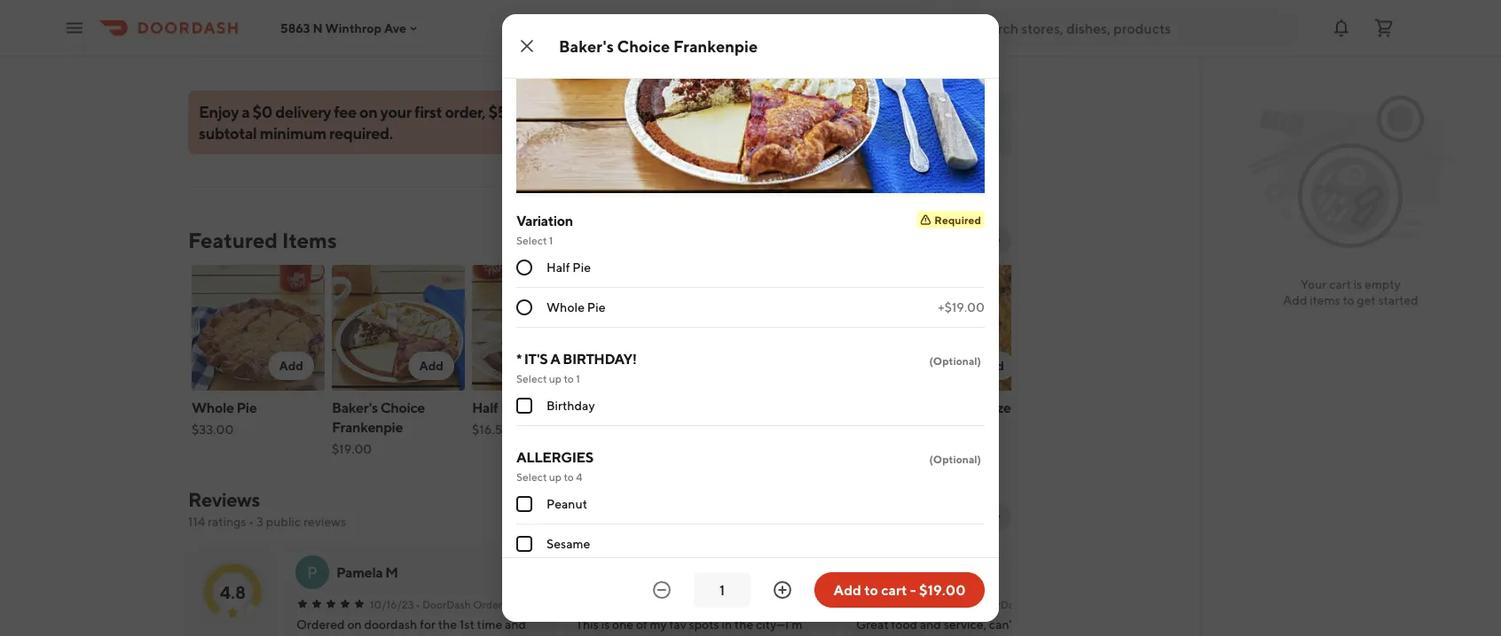 Task type: describe. For each thing, give the bounding box(es) containing it.
• doordash order
[[416, 599, 502, 611]]

5863 n winthrop ave button
[[280, 21, 421, 35]]

to inside * it's a birthday! select up to 1
[[564, 373, 574, 385]]

• right 7/12/23
[[970, 599, 974, 611]]

allergies group
[[516, 448, 985, 637]]

time
[[437, 9, 463, 24]]

$12.00 button
[[609, 262, 749, 450]]

add button for quiche family sized
[[969, 352, 1015, 381]]

expanded
[[248, 41, 305, 56]]

ratings
[[208, 515, 246, 530]]

half pie $16.50
[[472, 400, 521, 437]]

delivery inside option
[[859, 5, 907, 20]]

quiche
[[892, 400, 939, 417]]

up inside allergies select up to 4
[[549, 471, 562, 483]]

margaret c
[[617, 565, 687, 582]]

7/17/23
[[650, 599, 687, 611]]

cart inside the your cart is empty add items to get started
[[1329, 277, 1351, 292]]

pie for half pie $16.50
[[501, 400, 521, 417]]

family
[[941, 400, 983, 417]]

public
[[266, 515, 301, 530]]

m
[[385, 565, 398, 582]]

to inside allergies select up to 4
[[564, 471, 574, 483]]

reviews
[[188, 489, 260, 512]]

add inside add to cart - $19.00 button
[[833, 582, 861, 599]]

doordash for p
[[422, 599, 471, 611]]

1 vertical spatial baker's choice frankenpie image
[[332, 265, 465, 391]]

* it's a birthday! select up to 1
[[516, 351, 637, 385]]

mi
[[424, 41, 438, 56]]

1 inside * it's a birthday! select up to 1
[[576, 373, 580, 385]]

range
[[308, 41, 345, 56]]

7/12/23
[[931, 599, 968, 611]]

delivery fee
[[241, 10, 306, 24]]

(optional) for allergies
[[929, 453, 981, 466]]

to inside button
[[864, 582, 878, 599]]

featured
[[188, 228, 278, 253]]

1 vertical spatial a
[[867, 563, 879, 582]]

delivery for delivery fee
[[241, 10, 286, 24]]

items
[[282, 228, 337, 253]]

allergies select up to 4
[[516, 449, 593, 483]]

whole for whole pie $33.00
[[192, 400, 234, 417]]

delivery time
[[390, 9, 463, 24]]

next image
[[990, 510, 1004, 524]]

(optional) for * it's a birthday!
[[929, 355, 981, 367]]

5863 n winthrop ave
[[280, 21, 406, 35]]

$16.50
[[472, 423, 511, 437]]

$42.00 inside "quiche family sized $42.00"
[[892, 423, 935, 437]]

$0
[[252, 102, 272, 121]]

select for variation
[[516, 234, 547, 247]]

enjoy a $0 delivery fee on your first order, $5 subtotal minimum required.
[[199, 102, 507, 142]]

it's
[[524, 351, 548, 368]]

birthday
[[546, 399, 595, 413]]

$42.00 button
[[749, 262, 889, 450]]

$19.00 inside baker's choice frankenpie $19.00
[[332, 442, 372, 457]]

half for half pie
[[546, 260, 570, 275]]

Peanut checkbox
[[516, 497, 532, 513]]

your
[[1301, 277, 1327, 292]]

pamela m
[[336, 565, 398, 582]]

quiche family sized $42.00
[[892, 400, 1019, 437]]

your cart is empty add items to get started
[[1283, 277, 1418, 308]]

pot pie family sized image
[[752, 265, 885, 391]]

order,
[[445, 102, 486, 121]]

0 horizontal spatial fee
[[288, 10, 306, 24]]

baker's for baker's choice frankenpie $19.00
[[332, 400, 378, 417]]

cart inside button
[[881, 582, 907, 599]]

baker's choice frankenpie $19.00
[[332, 400, 425, 457]]

+$19.00
[[938, 300, 985, 315]]

quiche family sized image
[[892, 265, 1026, 391]]

variation select 1
[[516, 212, 573, 247]]

* it's a birthday! group
[[516, 350, 985, 427]]

to inside the your cart is empty add items to get started
[[1343, 293, 1355, 308]]

4.8
[[220, 582, 246, 603]]

frankenpie for baker's choice frankenpie
[[673, 36, 758, 55]]

add inside the your cart is empty add items to get started
[[1283, 293, 1307, 308]]

pamela
[[336, 565, 383, 582]]

add review button
[[839, 503, 930, 531]]

add button for baker's choice frankenpie
[[408, 352, 454, 381]]

open menu image
[[64, 17, 85, 39]]

c
[[677, 565, 687, 582]]

minimum
[[260, 123, 326, 142]]

expanded range delivery • 5.2 mi
[[248, 41, 438, 56]]

frankenpie for baker's choice frankenpie $19.00
[[332, 419, 403, 436]]

alyssa d
[[897, 565, 950, 582]]

p
[[307, 563, 318, 582]]

7/17/23 • doordash order
[[650, 599, 776, 611]]

$5
[[488, 102, 507, 121]]

enjoy
[[199, 102, 239, 121]]

n
[[313, 21, 323, 35]]

5863
[[280, 21, 310, 35]]

Birthday checkbox
[[516, 398, 532, 414]]

notification bell image
[[1331, 17, 1352, 39]]

• right the 10/16/23
[[416, 599, 420, 611]]

Sesame checkbox
[[516, 537, 532, 553]]

birthday!
[[563, 351, 637, 368]]



Task type: vqa. For each thing, say whether or not it's contained in the screenshot.


Task type: locate. For each thing, give the bounding box(es) containing it.
ave
[[384, 21, 406, 35]]

1 vertical spatial baker's
[[332, 400, 378, 417]]

Delivery radio
[[838, 2, 929, 38]]

select up peanut "checkbox"
[[516, 471, 547, 483]]

doordash right 7/12/23
[[976, 599, 1025, 611]]

1 $42.00 from the left
[[752, 423, 795, 437]]

$19.00 up reviews
[[332, 442, 372, 457]]

1 select from the top
[[516, 234, 547, 247]]

1 vertical spatial delivery
[[347, 41, 394, 56]]

• left 3
[[249, 515, 254, 530]]

whole inside 'variation' group
[[546, 300, 585, 315]]

doordash right the 10/16/23
[[422, 599, 471, 611]]

(optional) inside * it's a birthday! group
[[929, 355, 981, 367]]

whole down half pie
[[546, 300, 585, 315]]

0 vertical spatial a
[[550, 351, 560, 368]]

on
[[359, 102, 377, 121]]

3 select from the top
[[516, 471, 547, 483]]

2 order from the left
[[746, 599, 776, 611]]

1 horizontal spatial $19.00
[[919, 582, 966, 599]]

1 doordash from the left
[[422, 599, 471, 611]]

to left 4
[[564, 471, 574, 483]]

1 vertical spatial (optional)
[[929, 453, 981, 466]]

5.2
[[404, 41, 422, 56]]

add button for whole pie
[[268, 352, 314, 381]]

*
[[516, 351, 522, 368]]

1 vertical spatial 1
[[576, 373, 580, 385]]

frankenpie inside baker's choice frankenpie $19.00
[[332, 419, 403, 436]]

0 vertical spatial $19.00
[[332, 442, 372, 457]]

114
[[188, 515, 205, 530]]

1 up birthday in the bottom left of the page
[[576, 373, 580, 385]]

baker's inside baker's choice frankenpie dialog
[[559, 36, 614, 55]]

pie
[[572, 260, 591, 275], [587, 300, 606, 315], [236, 400, 257, 417], [501, 400, 521, 417]]

decrease quantity by 1 image
[[651, 580, 672, 601]]

1 horizontal spatial baker's
[[559, 36, 614, 55]]

•
[[396, 41, 401, 56], [249, 515, 254, 530], [416, 599, 420, 611], [689, 599, 693, 611], [970, 599, 974, 611]]

choice inside baker's choice frankenpie $19.00
[[380, 400, 425, 417]]

subtotal
[[199, 123, 257, 142]]

peanut
[[546, 497, 587, 512]]

1 vertical spatial half
[[472, 400, 498, 417]]

1 vertical spatial up
[[549, 471, 562, 483]]

save button
[[750, 2, 824, 38]]

delivery
[[859, 5, 907, 20], [347, 41, 394, 56]]

1 horizontal spatial order
[[746, 599, 776, 611]]

1 horizontal spatial frankenpie
[[673, 36, 758, 55]]

up down allergies
[[549, 471, 562, 483]]

-
[[910, 582, 916, 599]]

doordash
[[422, 599, 471, 611], [696, 599, 744, 611], [976, 599, 1025, 611]]

2 up from the top
[[549, 471, 562, 483]]

review
[[877, 510, 919, 524], [1027, 599, 1063, 611]]

0 horizontal spatial order
[[473, 599, 502, 611]]

half inside "half pie $16.50"
[[472, 400, 498, 417]]

delivery for delivery time
[[390, 9, 435, 24]]

items
[[1310, 293, 1340, 308]]

1 (optional) from the top
[[929, 355, 981, 367]]

2 $42.00 from the left
[[892, 423, 935, 437]]

pie inside whole pie $33.00
[[236, 400, 257, 417]]

add review
[[850, 510, 919, 524]]

baker's inside baker's choice frankenpie $19.00
[[332, 400, 378, 417]]

a left alyssa
[[867, 563, 879, 582]]

whole pie image
[[192, 265, 325, 391]]

0 vertical spatial (optional)
[[929, 355, 981, 367]]

0 vertical spatial delivery
[[859, 5, 907, 20]]

a inside * it's a birthday! select up to 1
[[550, 351, 560, 368]]

fee inside enjoy a $0 delivery fee on your first order, $5 subtotal minimum required.
[[334, 102, 357, 121]]

featured items heading
[[188, 226, 337, 255]]

1 horizontal spatial choice
[[617, 36, 670, 55]]

0 horizontal spatial a
[[550, 351, 560, 368]]

to left 'get'
[[1343, 293, 1355, 308]]

0 horizontal spatial delivery
[[347, 41, 394, 56]]

1 vertical spatial frankenpie
[[332, 419, 403, 436]]

close baker's choice frankenpie image
[[516, 35, 538, 57]]

(optional) inside "allergies" group
[[929, 453, 981, 466]]

delivery up the expanded
[[241, 10, 286, 24]]

1 down the variation at the top of the page
[[549, 234, 553, 247]]

sesame
[[546, 537, 590, 552]]

1 horizontal spatial review
[[1027, 599, 1063, 611]]

1 vertical spatial select
[[516, 373, 547, 385]]

next button of carousel image
[[990, 233, 1004, 248]]

2 select from the top
[[516, 373, 547, 385]]

0 items, open order cart image
[[1373, 17, 1395, 39]]

(optional)
[[929, 355, 981, 367], [929, 453, 981, 466]]

to up birthday in the bottom left of the page
[[564, 373, 574, 385]]

to
[[1343, 293, 1355, 308], [564, 373, 574, 385], [564, 471, 574, 483], [864, 582, 878, 599]]

empty
[[1365, 277, 1401, 292]]

1 vertical spatial cart
[[881, 582, 907, 599]]

review inside button
[[877, 510, 919, 524]]

half pie image
[[472, 265, 605, 391]]

0 vertical spatial review
[[877, 510, 919, 524]]

frankenpie
[[673, 36, 758, 55], [332, 419, 403, 436]]

pie down half pie
[[587, 300, 606, 315]]

get
[[1357, 293, 1376, 308]]

(optional) down "quiche family sized $42.00" on the bottom right
[[929, 453, 981, 466]]

delivery down winthrop
[[347, 41, 394, 56]]

3 doordash from the left
[[976, 599, 1025, 611]]

select for allergies
[[516, 471, 547, 483]]

1 vertical spatial fee
[[334, 102, 357, 121]]

1 horizontal spatial a
[[867, 563, 879, 582]]

half inside 'variation' group
[[546, 260, 570, 275]]

cart left -
[[881, 582, 907, 599]]

$12.00
[[612, 423, 652, 437]]

• left 5.2
[[396, 41, 401, 56]]

up up birthday in the bottom left of the page
[[549, 373, 562, 385]]

0 horizontal spatial 1
[[549, 234, 553, 247]]

0 horizontal spatial baker's choice frankenpie image
[[332, 265, 465, 391]]

a
[[550, 351, 560, 368], [867, 563, 879, 582]]

baker's for baker's choice frankenpie
[[559, 36, 614, 55]]

1 add button from the left
[[268, 352, 314, 381]]

1 vertical spatial review
[[1027, 599, 1063, 611]]

variation
[[516, 212, 573, 229]]

0 horizontal spatial review
[[877, 510, 919, 524]]

2 horizontal spatial doordash
[[976, 599, 1025, 611]]

select
[[516, 234, 547, 247], [516, 373, 547, 385], [516, 471, 547, 483]]

up inside * it's a birthday! select up to 1
[[549, 373, 562, 385]]

whole pie $33.00
[[192, 400, 257, 437]]

0 horizontal spatial $42.00
[[752, 423, 795, 437]]

$42.00 inside button
[[752, 423, 795, 437]]

add button for half pie
[[549, 352, 594, 381]]

0 vertical spatial up
[[549, 373, 562, 385]]

select inside * it's a birthday! select up to 1
[[516, 373, 547, 385]]

up
[[549, 373, 562, 385], [549, 471, 562, 483]]

1 vertical spatial $19.00
[[919, 582, 966, 599]]

delivery up 5.2
[[390, 9, 435, 24]]

0 horizontal spatial cart
[[881, 582, 907, 599]]

0 vertical spatial half
[[546, 260, 570, 275]]

Pickup radio
[[918, 2, 1011, 38]]

1 horizontal spatial 1
[[576, 373, 580, 385]]

1
[[549, 234, 553, 247], [576, 373, 580, 385]]

select inside allergies select up to 4
[[516, 471, 547, 483]]

0 horizontal spatial frankenpie
[[332, 419, 403, 436]]

baker's choice frankenpie
[[559, 36, 758, 55]]

1 horizontal spatial fee
[[334, 102, 357, 121]]

pie for half pie
[[572, 260, 591, 275]]

2 doordash from the left
[[696, 599, 744, 611]]

save
[[786, 12, 813, 27]]

pie up $16.50
[[501, 400, 521, 417]]

0 horizontal spatial half
[[472, 400, 498, 417]]

4
[[576, 471, 582, 483]]

first
[[414, 102, 442, 121]]

order
[[473, 599, 502, 611], [746, 599, 776, 611]]

0 vertical spatial frankenpie
[[673, 36, 758, 55]]

choice for baker's choice frankenpie $19.00
[[380, 400, 425, 417]]

• doordash review
[[970, 599, 1063, 611]]

delivery up minimum at the left of the page
[[275, 102, 331, 121]]

pie for whole pie
[[587, 300, 606, 315]]

doordash for a
[[976, 599, 1025, 611]]

order methods option group
[[838, 2, 1011, 38]]

whole inside whole pie $33.00
[[192, 400, 234, 417]]

expanded range delivery • 5.2 mi image
[[493, 42, 507, 56]]

4 add button from the left
[[969, 352, 1015, 381]]

1 horizontal spatial cart
[[1329, 277, 1351, 292]]

reviews 114 ratings • 3 public reviews
[[188, 489, 346, 530]]

variation group
[[516, 211, 985, 328]]

started
[[1378, 293, 1418, 308]]

whole up $33.00
[[192, 400, 234, 417]]

none radio inside 'variation' group
[[516, 300, 532, 316]]

10/16/23
[[370, 599, 414, 611]]

frankenpie inside baker's choice frankenpie dialog
[[673, 36, 758, 55]]

alyssa
[[897, 565, 937, 582]]

choice inside dialog
[[617, 36, 670, 55]]

fee left on
[[334, 102, 357, 121]]

1 horizontal spatial whole
[[546, 300, 585, 315]]

1 horizontal spatial baker's choice frankenpie image
[[516, 0, 985, 193]]

0 horizontal spatial doordash
[[422, 599, 471, 611]]

3
[[256, 515, 263, 530]]

0 vertical spatial baker's
[[559, 36, 614, 55]]

baker's choice frankenpie dialog
[[502, 0, 999, 637]]

featured items
[[188, 228, 337, 253]]

baker's
[[559, 36, 614, 55], [332, 400, 378, 417]]

1 horizontal spatial $42.00
[[892, 423, 935, 437]]

add button
[[268, 352, 314, 381], [408, 352, 454, 381], [549, 352, 594, 381], [969, 352, 1015, 381]]

1 horizontal spatial doordash
[[696, 599, 744, 611]]

0 horizontal spatial $19.00
[[332, 442, 372, 457]]

• right 7/17/23
[[689, 599, 693, 611]]

0 horizontal spatial choice
[[380, 400, 425, 417]]

pie down whole pie image
[[236, 400, 257, 417]]

$33.00
[[192, 423, 234, 437]]

choice for baker's choice frankenpie
[[617, 36, 670, 55]]

2 (optional) from the top
[[929, 453, 981, 466]]

your
[[380, 102, 412, 121]]

pot pie image
[[612, 265, 745, 391]]

pie up whole pie
[[572, 260, 591, 275]]

previous image
[[955, 510, 969, 524]]

1 order from the left
[[473, 599, 502, 611]]

reviews link
[[188, 489, 260, 512]]

0 vertical spatial select
[[516, 234, 547, 247]]

pie inside "half pie $16.50"
[[501, 400, 521, 417]]

margaret
[[617, 565, 675, 582]]

doordash right 7/17/23
[[696, 599, 744, 611]]

pie for whole pie $33.00
[[236, 400, 257, 417]]

d
[[939, 565, 950, 582]]

0 vertical spatial choice
[[617, 36, 670, 55]]

3 add button from the left
[[549, 352, 594, 381]]

increase quantity by 1 image
[[772, 580, 793, 601]]

Half Pie radio
[[516, 260, 532, 276]]

reviews
[[304, 515, 346, 530]]

select down the it's
[[516, 373, 547, 385]]

0 vertical spatial whole
[[546, 300, 585, 315]]

half for half pie $16.50
[[472, 400, 498, 417]]

required
[[934, 214, 981, 226]]

fee
[[288, 10, 306, 24], [334, 102, 357, 121]]

cart left is
[[1329, 277, 1351, 292]]

half right half pie option
[[546, 260, 570, 275]]

fee left n
[[288, 10, 306, 24]]

2 add button from the left
[[408, 352, 454, 381]]

0 horizontal spatial baker's
[[332, 400, 378, 417]]

add
[[1283, 293, 1307, 308], [279, 359, 303, 373], [419, 359, 444, 373], [559, 359, 584, 373], [980, 359, 1004, 373], [850, 510, 874, 524], [833, 582, 861, 599]]

half
[[546, 260, 570, 275], [472, 400, 498, 417]]

0 vertical spatial cart
[[1329, 277, 1351, 292]]

add to cart - $19.00
[[833, 582, 966, 599]]

add inside button
[[850, 510, 874, 524]]

baker's choice frankenpie image
[[516, 0, 985, 193], [332, 265, 465, 391]]

• inside the reviews 114 ratings • 3 public reviews
[[249, 515, 254, 530]]

add to cart - $19.00 button
[[814, 573, 985, 609]]

to left -
[[864, 582, 878, 599]]

0 vertical spatial baker's choice frankenpie image
[[516, 0, 985, 193]]

select inside variation select 1
[[516, 234, 547, 247]]

$19.00 down d
[[919, 582, 966, 599]]

1 inside variation select 1
[[549, 234, 553, 247]]

is
[[1354, 277, 1362, 292]]

allergies
[[516, 449, 593, 466]]

whole pie
[[546, 300, 606, 315]]

choice
[[617, 36, 670, 55], [380, 400, 425, 417]]

delivery inside enjoy a $0 delivery fee on your first order, $5 subtotal minimum required.
[[275, 102, 331, 121]]

0 vertical spatial 1
[[549, 234, 553, 247]]

a right the it's
[[550, 351, 560, 368]]

1 up from the top
[[549, 373, 562, 385]]

0 horizontal spatial whole
[[192, 400, 234, 417]]

half up $16.50
[[472, 400, 498, 417]]

sized
[[985, 400, 1019, 417]]

$19.00 inside button
[[919, 582, 966, 599]]

half pie
[[546, 260, 591, 275]]

a
[[242, 102, 250, 121]]

2 vertical spatial select
[[516, 471, 547, 483]]

winthrop
[[325, 21, 382, 35]]

1 vertical spatial choice
[[380, 400, 425, 417]]

1 vertical spatial whole
[[192, 400, 234, 417]]

Current quantity is 1 number field
[[704, 581, 740, 601]]

select down the variation at the top of the page
[[516, 234, 547, 247]]

(optional) up family in the right bottom of the page
[[929, 355, 981, 367]]

$19.00
[[332, 442, 372, 457], [919, 582, 966, 599]]

delivery left pickup option
[[859, 5, 907, 20]]

1 horizontal spatial half
[[546, 260, 570, 275]]

1 horizontal spatial delivery
[[859, 5, 907, 20]]

None radio
[[516, 300, 532, 316]]

required.
[[329, 123, 393, 142]]

whole for whole pie
[[546, 300, 585, 315]]

0 vertical spatial fee
[[288, 10, 306, 24]]

pickup
[[950, 5, 990, 20]]



